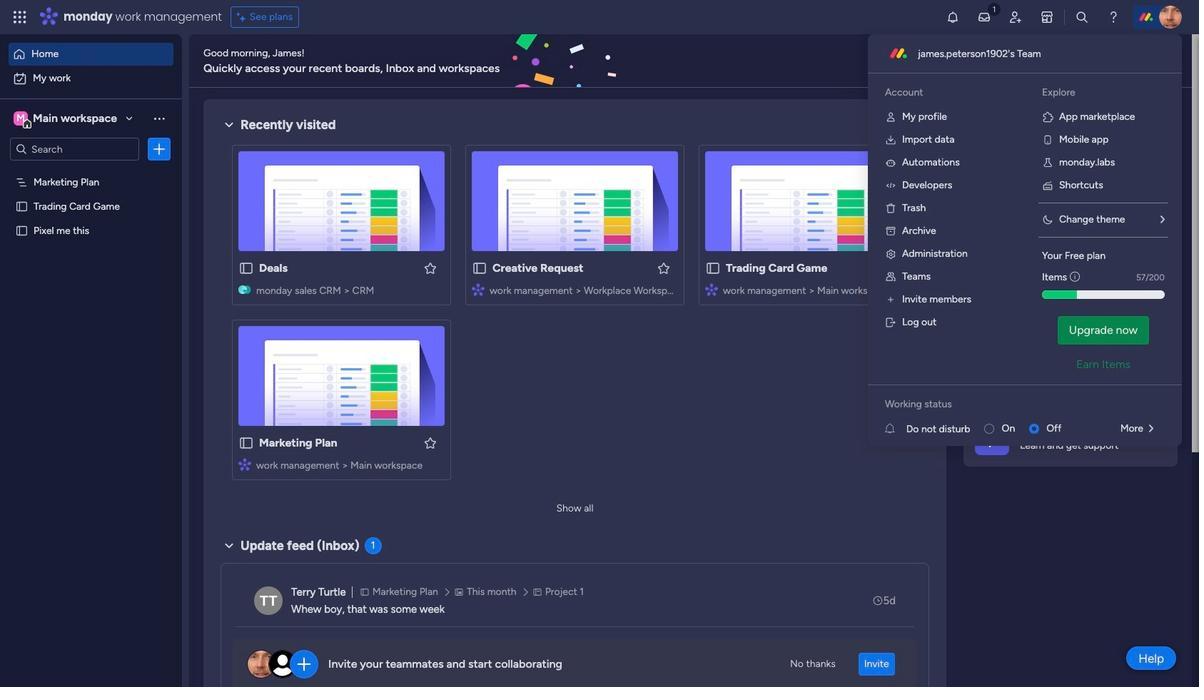 Task type: vqa. For each thing, say whether or not it's contained in the screenshot.
Menu icon associated with first row from the top
no



Task type: describe. For each thing, give the bounding box(es) containing it.
add to favorites image
[[423, 261, 438, 275]]

notifications image
[[946, 10, 960, 24]]

mobile app image
[[1043, 134, 1054, 146]]

0 vertical spatial option
[[9, 43, 174, 66]]

0 horizontal spatial public board image
[[15, 224, 29, 237]]

0 horizontal spatial invite members image
[[885, 294, 897, 306]]

1 vertical spatial option
[[9, 67, 174, 90]]

add to favorites image for public board icon to the middle
[[657, 261, 671, 275]]

public board image for add to favorites icon
[[239, 261, 254, 276]]

0 vertical spatial public board image
[[15, 199, 29, 213]]

my profile image
[[885, 111, 897, 123]]

1 image
[[988, 1, 1001, 17]]

1 horizontal spatial invite members image
[[1009, 10, 1023, 24]]

v2 surfce notifications image
[[885, 422, 907, 437]]

Search in workspace field
[[30, 141, 119, 157]]

quick search results list box
[[221, 134, 930, 498]]

public board image for leftmost add to favorites image
[[239, 436, 254, 451]]

monday marketplace image
[[1040, 10, 1055, 24]]

log out image
[[885, 317, 897, 328]]

shortcuts image
[[1043, 180, 1054, 191]]

1 element
[[365, 538, 382, 555]]

select product image
[[13, 10, 27, 24]]

administration image
[[885, 249, 897, 260]]

2 vertical spatial option
[[0, 169, 182, 172]]

teams image
[[885, 271, 897, 283]]

james peterson image
[[1160, 6, 1183, 29]]

0 vertical spatial list arrow image
[[1161, 215, 1165, 225]]

update feed image
[[978, 10, 992, 24]]



Task type: locate. For each thing, give the bounding box(es) containing it.
close update feed (inbox) image
[[221, 538, 238, 555]]

add to favorites image
[[657, 261, 671, 275], [890, 261, 905, 275], [423, 436, 438, 450]]

help image
[[1107, 10, 1121, 24]]

options image
[[152, 142, 166, 156]]

1 vertical spatial public board image
[[239, 261, 254, 276]]

terry turtle image
[[254, 587, 283, 616]]

workspace options image
[[152, 111, 166, 125]]

change theme image
[[1043, 214, 1054, 226]]

templates image image
[[977, 108, 1165, 206]]

public board image
[[15, 224, 29, 237], [472, 261, 488, 276], [706, 261, 721, 276]]

0 horizontal spatial add to favorites image
[[423, 436, 438, 450]]

0 horizontal spatial list arrow image
[[1150, 424, 1154, 434]]

2 horizontal spatial public board image
[[706, 261, 721, 276]]

public board image
[[15, 199, 29, 213], [239, 261, 254, 276], [239, 436, 254, 451]]

workspace image
[[14, 111, 28, 126]]

import data image
[[885, 134, 897, 146]]

invite members image down teams image
[[885, 294, 897, 306]]

add to favorites image for rightmost public board icon
[[890, 261, 905, 275]]

monday.labs image
[[1043, 157, 1054, 169]]

2 horizontal spatial add to favorites image
[[890, 261, 905, 275]]

1 horizontal spatial list arrow image
[[1161, 215, 1165, 225]]

0 vertical spatial invite members image
[[1009, 10, 1023, 24]]

2 vertical spatial public board image
[[239, 436, 254, 451]]

close recently visited image
[[221, 116, 238, 134]]

1 horizontal spatial public board image
[[472, 261, 488, 276]]

trash image
[[885, 203, 897, 214]]

archive image
[[885, 226, 897, 237]]

search everything image
[[1075, 10, 1090, 24]]

1 horizontal spatial add to favorites image
[[657, 261, 671, 275]]

invite members image
[[1009, 10, 1023, 24], [885, 294, 897, 306]]

1 vertical spatial list arrow image
[[1150, 424, 1154, 434]]

list box
[[0, 167, 182, 435]]

v2 info image
[[1070, 270, 1080, 285]]

list arrow image
[[1161, 215, 1165, 225], [1150, 424, 1154, 434]]

workspace selection element
[[14, 110, 119, 129]]

help center element
[[964, 410, 1178, 467]]

option
[[9, 43, 174, 66], [9, 67, 174, 90], [0, 169, 182, 172]]

v2 user feedback image
[[976, 53, 986, 69]]

see plans image
[[237, 9, 250, 25]]

invite members image right 1 image
[[1009, 10, 1023, 24]]

developers image
[[885, 180, 897, 191]]

1 vertical spatial invite members image
[[885, 294, 897, 306]]

automations image
[[885, 157, 897, 169]]

getting started element
[[964, 341, 1178, 398]]



